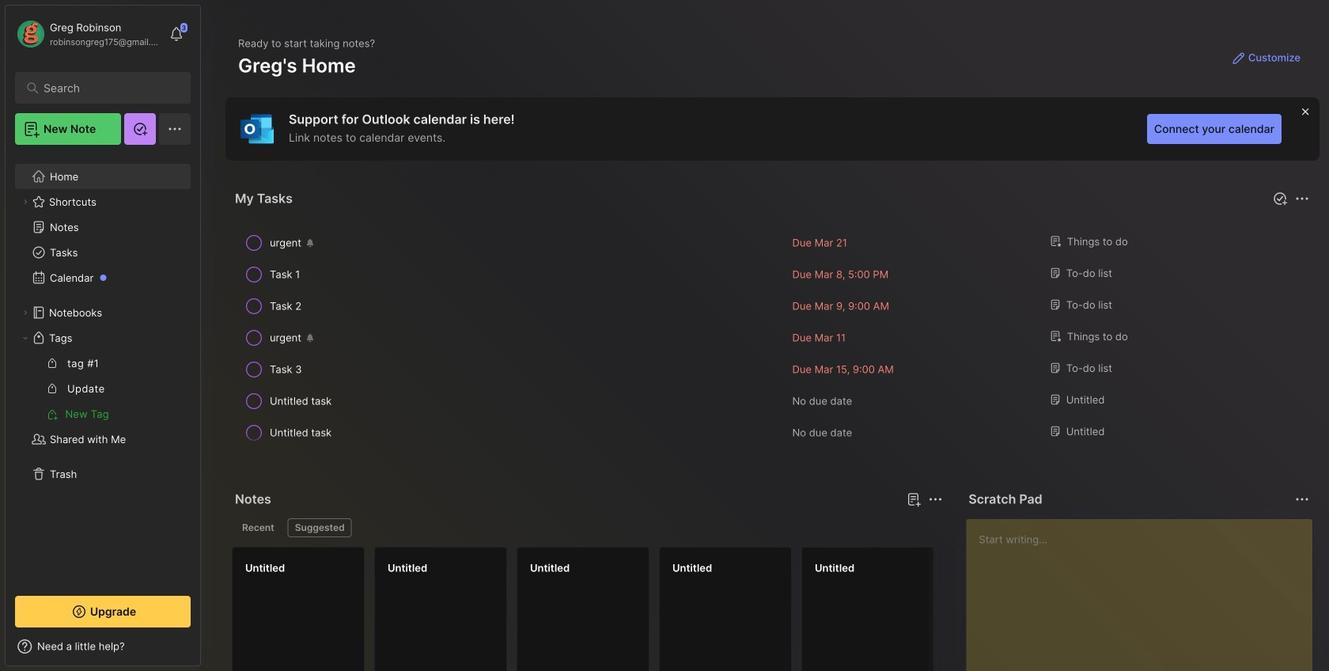 Task type: locate. For each thing, give the bounding box(es) containing it.
0 vertical spatial row group
[[232, 227, 1314, 449]]

main element
[[0, 0, 206, 671]]

1 tab from the left
[[235, 518, 282, 537]]

more actions image
[[1293, 189, 1312, 208]]

1 vertical spatial row group
[[232, 547, 1330, 671]]

Start writing… text field
[[979, 519, 1312, 671]]

group
[[15, 351, 190, 427]]

1 horizontal spatial tab
[[288, 518, 352, 537]]

2 more actions image from the left
[[1293, 490, 1312, 509]]

tree inside main element
[[6, 154, 200, 582]]

1 horizontal spatial more actions image
[[1293, 490, 1312, 509]]

more actions image
[[926, 490, 945, 509], [1293, 490, 1312, 509]]

tab list
[[235, 518, 940, 537]]

expand tags image
[[21, 333, 30, 343]]

click to collapse image
[[200, 642, 212, 661]]

More actions field
[[1292, 188, 1314, 210], [925, 488, 947, 510], [1292, 488, 1314, 510]]

0 horizontal spatial more actions image
[[926, 490, 945, 509]]

tree
[[6, 154, 200, 582]]

tab
[[235, 518, 282, 537], [288, 518, 352, 537]]

row group
[[232, 227, 1314, 449], [232, 547, 1330, 671]]

group inside main element
[[15, 351, 190, 427]]

0 horizontal spatial tab
[[235, 518, 282, 537]]

Account field
[[15, 18, 161, 50]]

Search text field
[[44, 81, 170, 96]]

WHAT'S NEW field
[[6, 634, 200, 659]]

None search field
[[44, 78, 170, 97]]



Task type: describe. For each thing, give the bounding box(es) containing it.
2 tab from the left
[[288, 518, 352, 537]]

1 more actions image from the left
[[926, 490, 945, 509]]

expand notebooks image
[[21, 308, 30, 317]]

new task image
[[1273, 191, 1288, 207]]

2 row group from the top
[[232, 547, 1330, 671]]

none search field inside main element
[[44, 78, 170, 97]]

1 row group from the top
[[232, 227, 1314, 449]]



Task type: vqa. For each thing, say whether or not it's contained in the screenshot.
Filter tasks icon
no



